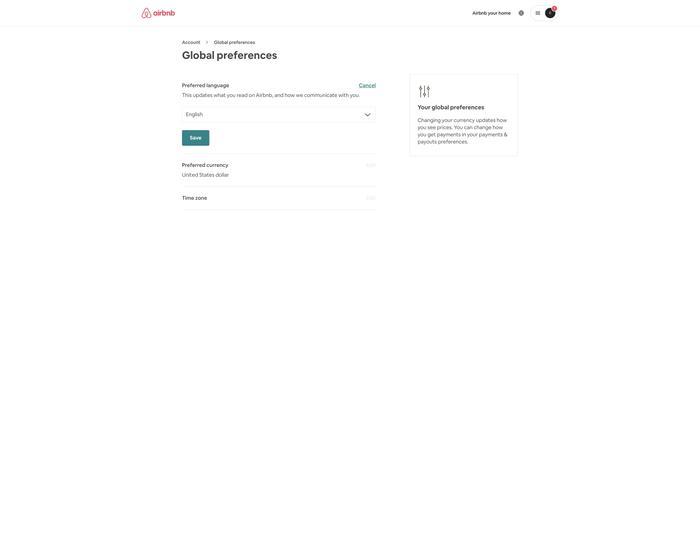 Task type: locate. For each thing, give the bounding box(es) containing it.
changing your currency updates how you see prices. you can change how you get payments in your payments & payouts preferences.
[[418, 117, 508, 145]]

you up payouts
[[418, 131, 426, 138]]

1 vertical spatial edit
[[366, 195, 376, 202]]

how up &
[[497, 117, 507, 124]]

your up prices.
[[442, 117, 453, 124]]

1 payments from the left
[[437, 131, 461, 138]]

this
[[182, 92, 192, 99]]

edit for 2nd edit "button" from the bottom of the page
[[366, 162, 376, 169]]

in
[[462, 131, 466, 138]]

1 preferred from the top
[[182, 82, 205, 89]]

currency up dollar
[[206, 162, 228, 169]]

what
[[214, 92, 226, 99]]

updates up change
[[476, 117, 496, 124]]

preferences
[[229, 39, 255, 45], [217, 49, 277, 62], [450, 104, 484, 111]]

your
[[418, 104, 430, 111]]

1 button
[[530, 5, 558, 21]]

1 vertical spatial your
[[442, 117, 453, 124]]

0 vertical spatial your
[[488, 10, 498, 16]]

your down can
[[467, 131, 478, 138]]

0 horizontal spatial payments
[[437, 131, 461, 138]]

united
[[182, 172, 198, 178]]

account
[[182, 39, 200, 45]]

airbnb your home link
[[468, 6, 515, 20]]

your inside airbnb your home link
[[488, 10, 498, 16]]

updates
[[193, 92, 213, 99], [476, 117, 496, 124]]

payouts
[[418, 138, 437, 145]]

payments
[[437, 131, 461, 138], [479, 131, 503, 138]]

your left home
[[488, 10, 498, 16]]

get
[[428, 131, 436, 138]]

preferred up united at the left top
[[182, 162, 205, 169]]

dollar
[[216, 172, 229, 178]]

1 horizontal spatial your
[[467, 131, 478, 138]]

currency
[[454, 117, 475, 124], [206, 162, 228, 169]]

airbnb,
[[256, 92, 273, 99]]

0 vertical spatial you
[[227, 92, 236, 99]]

preferred
[[182, 82, 205, 89], [182, 162, 205, 169]]

global
[[214, 39, 228, 45], [182, 49, 215, 62]]

1 vertical spatial updates
[[476, 117, 496, 124]]

1 horizontal spatial currency
[[454, 117, 475, 124]]

edit
[[366, 162, 376, 169], [366, 195, 376, 202]]

currency up can
[[454, 117, 475, 124]]

preferred inside preferred currency united states dollar
[[182, 162, 205, 169]]

save button
[[182, 130, 209, 146]]

global down account
[[182, 49, 215, 62]]

1 edit from the top
[[366, 162, 376, 169]]

see
[[428, 124, 436, 131]]

0 horizontal spatial currency
[[206, 162, 228, 169]]

2 preferred from the top
[[182, 162, 205, 169]]

edit for 2nd edit "button" from the top of the page
[[366, 195, 376, 202]]

you
[[454, 124, 463, 131]]

payments down prices.
[[437, 131, 461, 138]]

1 vertical spatial you
[[418, 124, 426, 131]]

2 edit from the top
[[366, 195, 376, 202]]

you left see
[[418, 124, 426, 131]]

2 edit button from the top
[[366, 195, 376, 202]]

0 horizontal spatial your
[[442, 117, 453, 124]]

&
[[504, 131, 508, 138]]

you left read
[[227, 92, 236, 99]]

1 horizontal spatial payments
[[479, 131, 503, 138]]

0 vertical spatial edit button
[[366, 162, 376, 169]]

0 vertical spatial preferred
[[182, 82, 205, 89]]

how right change
[[493, 124, 503, 131]]

profile element
[[358, 0, 558, 26]]

1 vertical spatial preferred
[[182, 162, 205, 169]]

changing
[[418, 117, 441, 124]]

updates inside changing your currency updates how you see prices. you can change how you get payments in your payments & payouts preferences.
[[476, 117, 496, 124]]

1 vertical spatial currency
[[206, 162, 228, 169]]

airbnb your home
[[472, 10, 511, 16]]

you
[[227, 92, 236, 99], [418, 124, 426, 131], [418, 131, 426, 138]]

your
[[488, 10, 498, 16], [442, 117, 453, 124], [467, 131, 478, 138]]

preferred up this
[[182, 82, 205, 89]]

2 vertical spatial how
[[493, 124, 503, 131]]

0 horizontal spatial updates
[[193, 92, 213, 99]]

how
[[285, 92, 295, 99], [497, 117, 507, 124], [493, 124, 503, 131]]

1 vertical spatial global
[[182, 49, 215, 62]]

can
[[464, 124, 473, 131]]

edit button
[[366, 162, 376, 169], [366, 195, 376, 202]]

1 vertical spatial edit button
[[366, 195, 376, 202]]

how left we
[[285, 92, 295, 99]]

1 horizontal spatial updates
[[476, 117, 496, 124]]

0 vertical spatial edit
[[366, 162, 376, 169]]

1
[[554, 6, 555, 10]]

updates down preferred language in the left top of the page
[[193, 92, 213, 99]]

payments down change
[[479, 131, 503, 138]]

this updates what you read on airbnb, and how we communicate with you.
[[182, 92, 360, 99]]

global
[[432, 104, 449, 111]]

2 vertical spatial preferences
[[450, 104, 484, 111]]

you.
[[350, 92, 360, 99]]

0 vertical spatial currency
[[454, 117, 475, 124]]

preferred currency united states dollar
[[182, 162, 229, 178]]

global preferences
[[214, 39, 255, 45], [182, 49, 277, 62]]

global right 'account' link
[[214, 39, 228, 45]]

2 horizontal spatial your
[[488, 10, 498, 16]]

1 vertical spatial how
[[497, 117, 507, 124]]



Task type: describe. For each thing, give the bounding box(es) containing it.
currency inside changing your currency updates how you see prices. you can change how you get payments in your payments & payouts preferences.
[[454, 117, 475, 124]]

0 vertical spatial global
[[214, 39, 228, 45]]

2 vertical spatial you
[[418, 131, 426, 138]]

save
[[190, 134, 202, 141]]

your for airbnb
[[488, 10, 498, 16]]

your global preferences
[[418, 104, 484, 111]]

2 payments from the left
[[479, 131, 503, 138]]

cancel
[[359, 82, 376, 89]]

change
[[474, 124, 492, 131]]

we
[[296, 92, 303, 99]]

account link
[[182, 39, 200, 45]]

time zone
[[182, 195, 207, 202]]

communicate
[[304, 92, 337, 99]]

prices.
[[437, 124, 453, 131]]

preferences.
[[438, 138, 468, 145]]

0 vertical spatial how
[[285, 92, 295, 99]]

your for changing
[[442, 117, 453, 124]]

2 vertical spatial your
[[467, 131, 478, 138]]

states
[[199, 172, 214, 178]]

1 vertical spatial global preferences
[[182, 49, 277, 62]]

with
[[338, 92, 349, 99]]

preferred language
[[182, 82, 229, 89]]

0 vertical spatial preferences
[[229, 39, 255, 45]]

airbnb
[[472, 10, 487, 16]]

zone
[[195, 195, 207, 202]]

preferred for preferred currency united states dollar
[[182, 162, 205, 169]]

language
[[206, 82, 229, 89]]

and
[[274, 92, 284, 99]]

read
[[237, 92, 248, 99]]

1 vertical spatial preferences
[[217, 49, 277, 62]]

0 vertical spatial updates
[[193, 92, 213, 99]]

home
[[499, 10, 511, 16]]

on
[[249, 92, 255, 99]]

0 vertical spatial global preferences
[[214, 39, 255, 45]]

1 edit button from the top
[[366, 162, 376, 169]]

currency inside preferred currency united states dollar
[[206, 162, 228, 169]]

time
[[182, 195, 194, 202]]

cancel button
[[359, 82, 376, 89]]

preferred for preferred language
[[182, 82, 205, 89]]



Task type: vqa. For each thing, say whether or not it's contained in the screenshot.
the middle "to"
no



